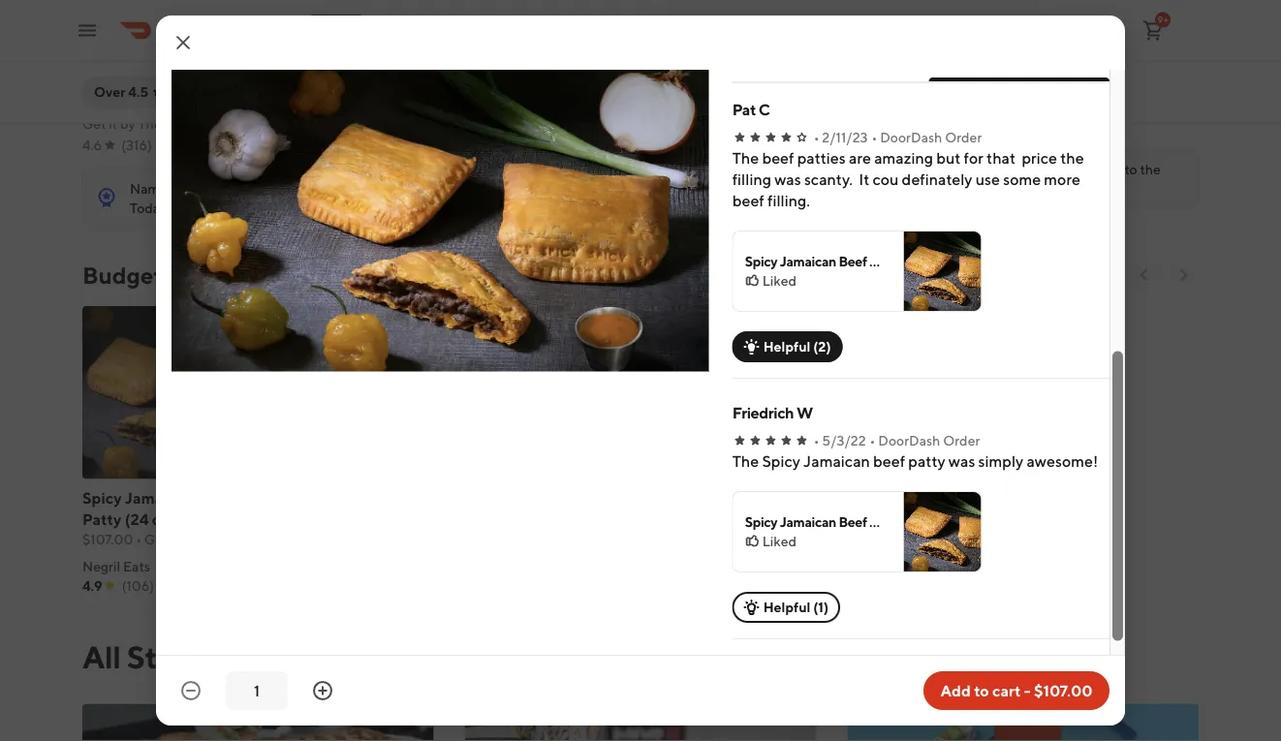 Task type: locate. For each thing, give the bounding box(es) containing it.
0 vertical spatial helpful
[[763, 339, 811, 355]]

(24 for pat c
[[904, 253, 924, 269]]

patty down edge on the right of the page
[[869, 253, 902, 269]]

0 horizontal spatial and
[[557, 181, 581, 197]]

1 vertical spatial pizzeria uno
[[648, 537, 732, 553]]

dialog
[[156, 0, 1125, 726]]

add up pack
[[779, 452, 806, 468]]

• right '8'
[[590, 116, 596, 132]]

$107.00 up negril
[[82, 531, 133, 547]]

jamaican for pat c
[[780, 253, 836, 269]]

0 vertical spatial pizzeria
[[82, 92, 140, 110]]

nov for tue,
[[921, 116, 947, 132]]

2 vertical spatial jamaican
[[780, 514, 836, 530]]

0 vertical spatial add
[[779, 452, 806, 468]]

uno down the two 10" pizza-pack $81.99 • get it by thu, nov 9
[[700, 537, 732, 553]]

2 vertical spatial beef
[[839, 514, 867, 530]]

0 horizontal spatial free
[[215, 116, 244, 132]]

pizzeria uno up (316)
[[82, 92, 181, 110]]

new down 'the'
[[583, 181, 612, 197]]

thu, down pack
[[756, 510, 783, 526]]

jamaican for friedrich w
[[780, 514, 836, 530]]

get down pizza-
[[701, 510, 724, 526]]

pat c
[[732, 100, 770, 119]]

nov inside spicy jamaican beef patty (24 ct.) $107.00 • get it by fri, nov 3
[[222, 531, 248, 547]]

spread
[[1080, 161, 1122, 177]]

it left fri,
[[171, 531, 179, 547]]

doordash right 5/3/22
[[878, 433, 940, 449]]

nov left '8'
[[551, 116, 577, 132]]

(24 up eats
[[125, 510, 149, 528]]

doordash
[[880, 129, 942, 145], [878, 433, 940, 449]]

(24 inside spicy jamaican beef patty (24 ct.) $107.00 • get it by fri, nov 3
[[125, 510, 149, 528]]

helpful inside helpful (2) button
[[763, 339, 811, 355]]

liked for c
[[762, 273, 797, 289]]

1 vertical spatial add
[[940, 682, 971, 700]]

• inside spicy jamaican beef patty (24 ct.) $107.00 • get it by fri, nov 3
[[136, 531, 142, 547]]

0 horizontal spatial uno
[[143, 92, 181, 110]]

5/3/22
[[822, 433, 866, 449]]

1 and from the left
[[557, 181, 581, 197]]

1 vertical spatial spicy jamaican beef patty (24 ct.)
[[745, 514, 946, 530]]

fri,
[[200, 531, 220, 547]]

today
[[130, 200, 167, 216]]

on
[[983, 181, 999, 197]]

0 horizontal spatial $107.00
[[82, 531, 133, 547]]

get up 4.6
[[82, 116, 106, 132]]

1 vertical spatial pizzeria
[[648, 537, 697, 553]]

order for c
[[945, 129, 982, 145]]

helpful (1) button
[[732, 592, 840, 623]]

1 vertical spatial doordash
[[878, 433, 940, 449]]

1 liked from the top
[[762, 273, 797, 289]]

it for wed,
[[486, 116, 495, 132]]

get it by thu, nov 9 • free shipping
[[82, 116, 299, 132]]

nov left 7
[[921, 116, 947, 132]]

9 inside the two 10" pizza-pack $81.99 • get it by thu, nov 9
[[814, 510, 822, 526]]

all stores
[[82, 639, 216, 676]]

nov
[[168, 116, 193, 132], [551, 116, 577, 132], [921, 116, 947, 132], [786, 510, 811, 526], [222, 531, 248, 547]]

negril eats
[[82, 558, 150, 574]]

1 vertical spatial to
[[974, 682, 989, 700]]

order for w
[[943, 433, 980, 449]]

to left the
[[1125, 161, 1138, 177]]

spicy up negril
[[82, 489, 122, 507]]

and inside featured in the new york times, gq, bon appetit and new york magazine.
[[557, 181, 581, 197]]

2 shipping from the left
[[630, 116, 682, 132]]

0 vertical spatial $107.00
[[82, 531, 133, 547]]

spicy up helpful (2) button at top right
[[745, 253, 777, 269]]

it for tue,
[[863, 116, 872, 132]]

order
[[945, 129, 982, 145], [943, 433, 980, 449]]

pizzeria up 4.6
[[82, 92, 140, 110]]

patty down • 5/3/22 • doordash order
[[869, 514, 902, 530]]

2 spicy jamaican beef patty (24 ct.) from the top
[[745, 514, 946, 530]]

1 vertical spatial beef
[[196, 489, 230, 507]]

notification bell image
[[1095, 19, 1118, 42]]

less
[[260, 261, 300, 289]]

york up magazine.
[[638, 161, 665, 177]]

get up eats
[[144, 531, 168, 547]]

2 vertical spatial spicy
[[745, 514, 777, 530]]

8
[[580, 116, 588, 132]]

• right 2/11/23
[[872, 129, 877, 145]]

pack
[[753, 489, 788, 507]]

it down over
[[109, 116, 117, 132]]

beef for friedrich w
[[839, 514, 867, 530]]

spicy down pack
[[745, 514, 777, 530]]

(24 down • 5/3/22 • doordash order
[[904, 514, 924, 530]]

get down 'roberta's'
[[460, 116, 483, 132]]

by down pizza-
[[738, 510, 753, 526]]

1 spicy jamaican beef patty (24 ct.) from the top
[[745, 253, 946, 269]]

ct.) up (106)
[[152, 510, 176, 528]]

0 vertical spatial liked
[[762, 273, 797, 289]]

previous button of carousel image
[[1135, 266, 1154, 285]]

doordash up buttery
[[880, 129, 942, 145]]

add to cart - $107.00 button
[[924, 672, 1110, 710]]

decrease quantity by 1 image
[[179, 679, 203, 703]]

get for get it by thu, nov 9 • free shipping
[[82, 116, 106, 132]]

by left tue,
[[875, 116, 890, 132]]

0 horizontal spatial pizzeria uno
[[82, 92, 181, 110]]

10"
[[681, 489, 705, 507]]

(1)
[[813, 599, 829, 615]]

helpful
[[763, 339, 811, 355], [763, 599, 811, 615]]

ct.) down 'sauce'
[[926, 253, 946, 269]]

1 vertical spatial uno
[[700, 537, 732, 553]]

jamaican inside spicy jamaican beef patty (24 ct.) $107.00 • get it by fri, nov 3
[[125, 489, 193, 507]]

nov down over 4.5 button
[[168, 116, 193, 132]]

liked down pack
[[762, 534, 797, 550]]

• 5/3/22 • doordash order
[[814, 433, 980, 449]]

1 helpful from the top
[[763, 339, 811, 355]]

2 spicy jamaican beef patty (24 ct.) image from the top
[[904, 492, 981, 572]]

spicy jamaican beef patty (24 ct.) up (2)
[[745, 253, 946, 269]]

1 vertical spatial order
[[943, 433, 980, 449]]

1 vertical spatial spicy
[[82, 489, 122, 507]]

get
[[82, 116, 106, 132], [460, 116, 483, 132], [837, 116, 861, 132], [701, 510, 724, 526], [144, 531, 168, 547]]

helpful left (2)
[[763, 339, 811, 355]]

free right '8'
[[599, 116, 627, 132]]

pizzeria uno
[[82, 92, 181, 110], [648, 537, 732, 553]]

spicy jamaican beef patty (24 ct.) for pat c
[[745, 253, 946, 269]]

uno up get it by thu, nov 9 • free shipping
[[143, 92, 181, 110]]

• down 10"
[[692, 510, 698, 526]]

1 vertical spatial liked
[[762, 534, 797, 550]]

to left cart
[[974, 682, 989, 700]]

• left 5/3/22
[[814, 433, 819, 449]]

1 horizontal spatial 9
[[814, 510, 822, 526]]

1 vertical spatial helpful
[[763, 599, 811, 615]]

0 horizontal spatial shipping
[[246, 116, 299, 132]]

2 horizontal spatial free
[[968, 116, 996, 132]]

0 vertical spatial spicy jamaican beef patty (24 ct.)
[[745, 253, 946, 269]]

nov down pack
[[786, 510, 811, 526]]

2 free from the left
[[599, 116, 627, 132]]

1 horizontal spatial free
[[599, 116, 627, 132]]

0 vertical spatial order
[[945, 129, 982, 145]]

1 vertical spatial 9
[[814, 510, 822, 526]]

0 vertical spatial doordash
[[880, 129, 942, 145]]

by up (316)
[[120, 116, 135, 132]]

•
[[207, 116, 213, 132], [590, 116, 596, 132], [959, 116, 965, 132], [814, 129, 819, 145], [872, 129, 877, 145], [814, 433, 819, 449], [870, 433, 876, 449], [692, 510, 698, 526], [136, 531, 142, 547]]

tue,
[[893, 116, 919, 132]]

1 horizontal spatial $107.00
[[1034, 682, 1093, 700]]

get for get it by tue, nov 7 • free shipping
[[837, 116, 861, 132]]

it left tue,
[[863, 116, 872, 132]]

0 vertical spatial pizzeria uno
[[82, 92, 181, 110]]

by left usa
[[372, 181, 387, 197]]

by left fri,
[[182, 531, 197, 547]]

nov left 3
[[222, 531, 248, 547]]

1 horizontal spatial pizzeria
[[648, 537, 697, 553]]

0 vertical spatial beef
[[839, 253, 867, 269]]

$107.00 right -
[[1034, 682, 1093, 700]]

roberta's pizza
[[460, 92, 571, 110]]

add for add
[[779, 452, 806, 468]]

sauce
[[945, 181, 980, 197]]

it down 'roberta's'
[[486, 116, 495, 132]]

featured
[[507, 161, 564, 177]]

add inside button
[[940, 682, 971, 700]]

9 down over 4.5 button
[[196, 116, 204, 132]]

1 vertical spatial jamaican
[[125, 489, 193, 507]]

(2)
[[813, 339, 831, 355]]

and down the in
[[557, 181, 581, 197]]

by down roberta's pizza
[[497, 116, 513, 132]]

spicy jamaican beef patty (24 ct.)
[[745, 253, 946, 269], [745, 514, 946, 530]]

named
[[130, 181, 175, 197]]

1 horizontal spatial to
[[1125, 161, 1138, 177]]

9+
[[1157, 14, 1169, 25]]

the
[[1140, 161, 1161, 177]]

add
[[779, 452, 806, 468], [940, 682, 971, 700]]

by inside spicy jamaican beef patty (24 ct.) $107.00 • get it by fri, nov 3
[[182, 531, 197, 547]]

beef
[[839, 253, 867, 269], [196, 489, 230, 507], [839, 514, 867, 530]]

patty
[[869, 253, 902, 269], [82, 510, 122, 528], [869, 514, 902, 530]]

"the
[[178, 181, 207, 197]]

helpful left (1)
[[763, 599, 811, 615]]

to
[[1125, 161, 1138, 177], [974, 682, 989, 700]]

new right 'the'
[[606, 161, 635, 177]]

1 vertical spatial new
[[583, 181, 612, 197]]

spicy jamaican beef patty (24 ct.) image
[[904, 232, 981, 311], [904, 492, 981, 572]]

1 vertical spatial thu,
[[756, 510, 783, 526]]

wisconsin
[[934, 161, 998, 177]]

pizzeria uno down the $81.99
[[648, 537, 732, 553]]

thu, up (316)
[[138, 116, 165, 132]]

best
[[210, 181, 237, 197]]

add for add to cart - $107.00
[[940, 682, 971, 700]]

free right 7
[[968, 116, 996, 132]]

2 and from the left
[[919, 181, 942, 197]]

patty up negril
[[82, 510, 122, 528]]

1 free from the left
[[215, 116, 244, 132]]

spicy jamaican beef patty (24 ct.) image for friedrich w
[[904, 492, 981, 572]]

0 vertical spatial 9
[[196, 116, 204, 132]]

helpful inside helpful (1) button
[[763, 599, 811, 615]]

liked for w
[[762, 534, 797, 550]]

eats
[[123, 558, 150, 574]]

add left cart
[[940, 682, 971, 700]]

jamaican down pack
[[780, 514, 836, 530]]

9+ button
[[1134, 11, 1173, 50]]

• down price button
[[207, 116, 213, 132]]

w
[[797, 404, 813, 422]]

york left magazine.
[[615, 181, 642, 197]]

spicy
[[745, 253, 777, 269], [82, 489, 122, 507], [745, 514, 777, 530]]

shipping down price button
[[246, 116, 299, 132]]

0 vertical spatial jamaican
[[780, 253, 836, 269]]

(24 down edge on the right of the page
[[904, 253, 924, 269]]

spicy jamaican beef patty (24 ct.) for friedrich w
[[745, 514, 946, 530]]

it
[[109, 116, 117, 132], [486, 116, 495, 132], [863, 116, 872, 132], [727, 510, 736, 526], [171, 531, 179, 547]]

0 horizontal spatial add
[[779, 452, 806, 468]]

shipping up times,
[[630, 116, 682, 132]]

1 horizontal spatial shipping
[[630, 116, 682, 132]]

0 vertical spatial spicy jamaican beef patty (24 ct.) image
[[904, 232, 981, 311]]

pizzeria down the $81.99
[[648, 537, 697, 553]]

cheese
[[1034, 161, 1078, 177]]

friedrich w
[[732, 404, 813, 422]]

and down buttery
[[919, 181, 942, 197]]

jamaican up eats
[[125, 489, 193, 507]]

pizza-
[[708, 489, 753, 507]]

it down pizza-
[[727, 510, 736, 526]]

0 vertical spatial to
[[1125, 161, 1138, 177]]

get it by wed, nov 8 • free shipping
[[460, 116, 682, 132]]

liked up helpful (2) button at top right
[[762, 273, 797, 289]]

doordash for friedrich w
[[878, 433, 940, 449]]

add inside button
[[779, 452, 806, 468]]

0 horizontal spatial to
[[974, 682, 989, 700]]

price button
[[211, 77, 289, 108]]

to inside buttery wisconsin brick cheese spread to the edge and sauce on top!
[[1125, 161, 1138, 177]]

• left 2/11/23
[[814, 129, 819, 145]]

shipping up brick
[[999, 116, 1051, 132]]

2 helpful from the top
[[763, 599, 811, 615]]

budget friendly: less than $15 per serving
[[82, 261, 518, 289]]

ct.) inside spicy jamaican beef patty (24 ct.) $107.00 • get it by fri, nov 3
[[152, 510, 176, 528]]

get left tue,
[[837, 116, 861, 132]]

2 horizontal spatial shipping
[[999, 116, 1051, 132]]

9
[[196, 116, 204, 132], [814, 510, 822, 526]]

1 horizontal spatial pizzeria uno
[[648, 537, 732, 553]]

1 vertical spatial $107.00
[[1034, 682, 1093, 700]]

spicy for friedrich
[[745, 514, 777, 530]]

new
[[606, 161, 635, 177], [583, 181, 612, 197]]

two 10" pizza-pack $81.99 • get it by thu, nov 9
[[648, 489, 822, 526]]

0 vertical spatial thu,
[[138, 116, 165, 132]]

1 horizontal spatial and
[[919, 181, 942, 197]]

1 spicy jamaican beef patty (24 ct.) image from the top
[[904, 232, 981, 311]]

9 down add button at the bottom right of page
[[814, 510, 822, 526]]

thu,
[[138, 116, 165, 132], [756, 510, 783, 526]]

• inside the two 10" pizza-pack $81.99 • get it by thu, nov 9
[[692, 510, 698, 526]]

beef inside spicy jamaican beef patty (24 ct.) $107.00 • get it by fri, nov 3
[[196, 489, 230, 507]]

to inside button
[[974, 682, 989, 700]]

free down price
[[215, 116, 244, 132]]

0 horizontal spatial thu,
[[138, 116, 165, 132]]

chicago-
[[240, 181, 298, 197]]

• up eats
[[136, 531, 142, 547]]

ct.) down • 5/3/22 • doordash order
[[926, 514, 946, 530]]

1 horizontal spatial thu,
[[756, 510, 783, 526]]

jamaican up 'helpful (2)'
[[780, 253, 836, 269]]

shipping
[[246, 116, 299, 132], [630, 116, 682, 132], [999, 116, 1051, 132]]

1 shipping from the left
[[246, 116, 299, 132]]

4.9
[[82, 578, 102, 594]]

1 vertical spatial spicy jamaican beef patty (24 ct.) image
[[904, 492, 981, 572]]

0 vertical spatial spicy
[[745, 253, 777, 269]]

spicy inside spicy jamaican beef patty (24 ct.) $107.00 • get it by fri, nov 3
[[82, 489, 122, 507]]

spicy jamaican beef patty (24 ct.) image for pat c
[[904, 232, 981, 311]]

1 horizontal spatial add
[[940, 682, 971, 700]]

2 liked from the top
[[762, 534, 797, 550]]

0 vertical spatial york
[[638, 161, 665, 177]]

$107.00
[[82, 531, 133, 547], [1034, 682, 1093, 700]]

spicy jamaican beef patty (24 ct.) down pack
[[745, 514, 946, 530]]



Task type: vqa. For each thing, say whether or not it's contained in the screenshot.
Beef
yes



Task type: describe. For each thing, give the bounding box(es) containing it.
named "the best chicago-style pizza" by usa today
[[130, 181, 418, 216]]

c
[[759, 100, 770, 119]]

shipping for pizza
[[630, 116, 682, 132]]

dashpass button
[[297, 77, 407, 108]]

1 horizontal spatial uno
[[700, 537, 732, 553]]

pizza"
[[332, 181, 369, 197]]

$107.00 inside button
[[1034, 682, 1093, 700]]

get for get it by wed, nov 8 • free shipping
[[460, 116, 483, 132]]

beef for pat c
[[839, 253, 867, 269]]

nov inside the two 10" pizza-pack $81.99 • get it by thu, nov 9
[[786, 510, 811, 526]]

increase quantity by 1 image
[[311, 679, 334, 703]]

1 items, open order cart image
[[1142, 19, 1165, 42]]

get it by tue, nov 7 • free shipping
[[837, 116, 1051, 132]]

3 free from the left
[[968, 116, 996, 132]]

dashpass
[[335, 84, 396, 100]]

edge
[[885, 181, 916, 197]]

featured in the new york times, gq, bon appetit and new york magazine.
[[507, 161, 764, 197]]

budget friendly: less than $15 per serving link
[[82, 260, 518, 291]]

ct.) for pat c
[[926, 253, 946, 269]]

times,
[[668, 161, 708, 177]]

it for thu,
[[109, 116, 117, 132]]

wed,
[[515, 116, 549, 132]]

Current quantity is 1 number field
[[237, 680, 276, 702]]

brick
[[1000, 161, 1031, 177]]

all
[[82, 639, 121, 676]]

helpful (2)
[[763, 339, 831, 355]]

$107.00 inside spicy jamaican beef patty (24 ct.) $107.00 • get it by fri, nov 3
[[82, 531, 133, 547]]

it inside spicy jamaican beef patty (24 ct.) $107.00 • get it by fri, nov 3
[[171, 531, 179, 547]]

close image
[[172, 31, 195, 54]]

1 vertical spatial york
[[615, 181, 642, 197]]

helpful for helpful (2)
[[763, 339, 811, 355]]

3
[[251, 531, 258, 547]]

patty for friedrich w
[[869, 514, 902, 530]]

buttery
[[885, 161, 931, 177]]

(24 for friedrich w
[[904, 514, 924, 530]]

$81.99
[[648, 510, 689, 526]]

over
[[94, 84, 125, 100]]

the
[[580, 161, 604, 177]]

• 2/11/23 • doordash order
[[814, 129, 982, 145]]

7
[[950, 116, 957, 132]]

-
[[1024, 682, 1031, 700]]

add to cart - $107.00
[[940, 682, 1093, 700]]

than
[[304, 261, 353, 289]]

thu, inside the two 10" pizza-pack $81.99 • get it by thu, nov 9
[[756, 510, 783, 526]]

magazine.
[[645, 181, 708, 197]]

roberta's
[[460, 92, 529, 110]]

helpful (1)
[[763, 599, 829, 615]]

per
[[400, 261, 435, 289]]

spicy for pat
[[745, 253, 777, 269]]

get it by tue, nov 7 • free shipping link
[[837, 87, 1199, 140]]

budget
[[82, 261, 163, 289]]

4.5
[[128, 84, 148, 100]]

nov for wed,
[[551, 116, 577, 132]]

$15
[[358, 261, 395, 289]]

(106)
[[122, 578, 154, 594]]

style
[[298, 181, 329, 197]]

in
[[566, 161, 577, 177]]

pizza
[[532, 92, 571, 110]]

usa
[[390, 181, 418, 197]]

add button
[[768, 445, 818, 476]]

it inside the two 10" pizza-pack $81.99 • get it by thu, nov 9
[[727, 510, 736, 526]]

negril
[[82, 558, 120, 574]]

get inside the two 10" pizza-pack $81.99 • get it by thu, nov 9
[[701, 510, 724, 526]]

buttery wisconsin brick cheese spread to the edge and sauce on top!
[[885, 161, 1161, 197]]

by inside the two 10" pizza-pack $81.99 • get it by thu, nov 9
[[738, 510, 753, 526]]

free for roberta's pizza
[[599, 116, 627, 132]]

by inside named "the best chicago-style pizza" by usa today
[[372, 181, 387, 197]]

• right 7
[[959, 116, 965, 132]]

top!
[[1001, 181, 1027, 197]]

• right 5/3/22
[[870, 433, 876, 449]]

0 horizontal spatial pizzeria
[[82, 92, 140, 110]]

2/11/23
[[822, 129, 868, 145]]

3 shipping from the left
[[999, 116, 1051, 132]]

friendly:
[[167, 261, 255, 289]]

(316)
[[121, 137, 152, 153]]

open menu image
[[76, 19, 99, 42]]

0 horizontal spatial 9
[[196, 116, 204, 132]]

stores
[[127, 639, 216, 676]]

spicy jamaican beef patty (24 ct.) $107.00 • get it by fri, nov 3
[[82, 489, 258, 547]]

free for pizzeria uno
[[215, 116, 244, 132]]

two
[[648, 489, 678, 507]]

price
[[223, 84, 256, 100]]

nov for thu,
[[168, 116, 193, 132]]

helpful for helpful (1)
[[763, 599, 811, 615]]

4.6
[[82, 137, 102, 153]]

serving
[[440, 261, 518, 289]]

shipping for uno
[[246, 116, 299, 132]]

helpful (2) button
[[732, 331, 843, 362]]

over 4.5
[[94, 84, 148, 100]]

gq,
[[710, 161, 736, 177]]

pat
[[732, 100, 756, 119]]

friedrich
[[732, 404, 794, 422]]

0 vertical spatial uno
[[143, 92, 181, 110]]

next button of carousel image
[[1174, 266, 1193, 285]]

patty inside spicy jamaican beef patty (24 ct.) $107.00 • get it by fri, nov 3
[[82, 510, 122, 528]]

get inside spicy jamaican beef patty (24 ct.) $107.00 • get it by fri, nov 3
[[144, 531, 168, 547]]

appetit
[[507, 181, 555, 197]]

dialog containing pat c
[[156, 0, 1125, 726]]

and inside buttery wisconsin brick cheese spread to the edge and sauce on top!
[[919, 181, 942, 197]]

click to add this store to your saved list image
[[413, 91, 436, 114]]

ct.) for friedrich w
[[926, 514, 946, 530]]

bon
[[739, 161, 764, 177]]

doordash for pat c
[[880, 129, 942, 145]]

0 vertical spatial new
[[606, 161, 635, 177]]

patty for pat c
[[869, 253, 902, 269]]

over 4.5 button
[[82, 77, 204, 108]]

cart
[[993, 682, 1021, 700]]



